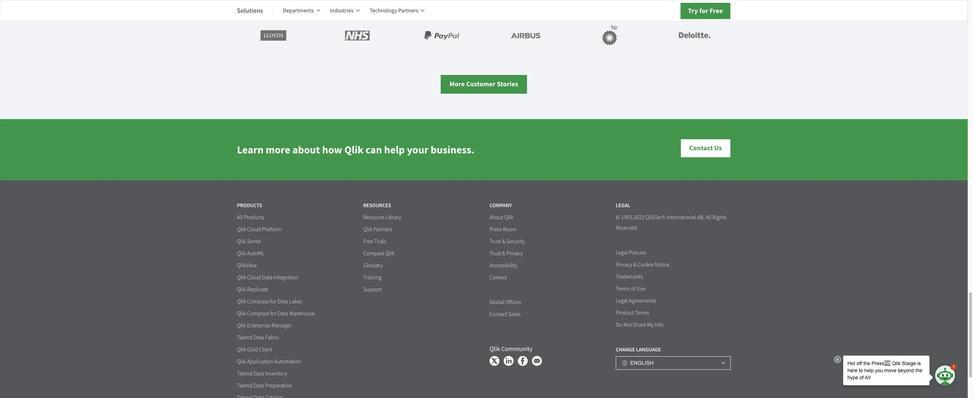 Task type: describe. For each thing, give the bounding box(es) containing it.
0 vertical spatial products
[[237, 202, 262, 209]]

library
[[385, 214, 401, 221]]

technology partners
[[370, 7, 418, 14]]

all products link
[[237, 214, 264, 221]]

contact sales link
[[490, 311, 521, 318]]

more customer stories
[[450, 80, 518, 88]]

your
[[407, 143, 429, 157]]

do not share my info link
[[616, 322, 664, 329]]

change
[[616, 346, 635, 353]]

press room
[[490, 226, 517, 233]]

for inside try for free link
[[699, 6, 708, 15]]

integration
[[274, 274, 299, 281]]

1 all from the left
[[237, 214, 243, 221]]

legal agreements link
[[616, 298, 656, 305]]

about qlik
[[490, 214, 514, 221]]

global
[[490, 299, 505, 306]]

glossary link
[[363, 262, 383, 270]]

all products
[[237, 214, 264, 221]]

compare
[[363, 250, 384, 257]]

automation
[[274, 358, 301, 365]]

1993-
[[621, 214, 634, 221]]

contact sales
[[490, 311, 521, 318]]

cloud for data
[[247, 274, 261, 281]]

try
[[688, 6, 698, 15]]

for for lakes
[[270, 298, 276, 305]]

click on the image to watch the lloyd's video image
[[242, 21, 305, 50]]

data down enterprise
[[254, 334, 264, 341]]

product
[[616, 310, 634, 317]]

qlik gold client link
[[237, 346, 272, 354]]

bp logo image
[[578, 21, 642, 50]]

1 horizontal spatial terms
[[635, 310, 649, 317]]

learn
[[237, 143, 264, 157]]

qlik cloud platform link
[[237, 226, 282, 234]]

notice
[[655, 261, 670, 269]]

cookie
[[638, 261, 654, 269]]

0 horizontal spatial terms
[[616, 286, 630, 293]]

room
[[503, 226, 517, 233]]

qlik for qlik partners
[[363, 226, 372, 233]]

1 vertical spatial products
[[244, 214, 264, 221]]

qlik cloud platform
[[237, 226, 282, 233]]

qlik for qlik application automation
[[237, 358, 246, 365]]

click on the image to watch the nhs video image
[[326, 21, 390, 50]]

talend data fabric link
[[237, 334, 279, 342]]

qlik application automation
[[237, 358, 301, 365]]

& for security
[[502, 238, 505, 245]]

qlik compose for data warehouse link
[[237, 310, 315, 318]]

try for free
[[688, 6, 723, 15]]

international
[[667, 214, 696, 221]]

qlik cloud data integration
[[237, 274, 299, 281]]

talend for talend data preparation
[[237, 382, 252, 390]]

free trials link
[[363, 238, 386, 246]]

data down talend data inventory link
[[254, 382, 264, 390]]

qlik replicate
[[237, 286, 268, 293]]

data up "replicate"
[[262, 274, 272, 281]]

data inside 'link'
[[278, 310, 288, 317]]

community
[[501, 345, 533, 353]]

click on the image to watch the deloitte video image
[[663, 21, 726, 50]]

sales
[[509, 311, 521, 318]]

legal policies link
[[616, 249, 647, 257]]

legal for legal policies
[[616, 249, 628, 257]]

qlik sense
[[237, 238, 261, 245]]

trust & security link
[[490, 238, 525, 246]]

solutions menu bar
[[237, 2, 434, 19]]

qlik community link
[[490, 345, 533, 353]]

talend data preparation
[[237, 382, 292, 390]]

compose for qlik compose for data warehouse
[[247, 310, 269, 317]]

qlik left can
[[344, 143, 363, 157]]

offices
[[506, 299, 521, 306]]

talend data inventory link
[[237, 370, 287, 378]]

free trials
[[363, 238, 386, 245]]

talend data fabric
[[237, 334, 279, 341]]

can
[[366, 143, 382, 157]]

qlik for qlik automl
[[237, 250, 246, 257]]

qlik replicate link
[[237, 286, 268, 294]]

1 vertical spatial privacy
[[616, 261, 632, 269]]

try for free link
[[681, 3, 731, 19]]

careers
[[490, 274, 507, 281]]

press room link
[[490, 226, 517, 234]]

technology partners link
[[370, 2, 425, 19]]

english button
[[616, 357, 731, 370]]

departments link
[[283, 2, 320, 19]]

talend data preparation link
[[237, 382, 292, 390]]

free inside try for free link
[[710, 6, 723, 15]]

data down application
[[254, 370, 264, 377]]

talend for talend data inventory
[[237, 370, 252, 377]]

technology
[[370, 7, 397, 14]]

about qlik link
[[490, 214, 514, 221]]

client
[[259, 346, 272, 353]]

qlik compose for data lakes
[[237, 298, 302, 305]]

resource library link
[[363, 214, 401, 221]]

do not share my info
[[616, 322, 664, 329]]

cloud for platform
[[247, 226, 261, 233]]

qlik down trials
[[386, 250, 394, 257]]

contact us link
[[680, 139, 731, 158]]

qlik for qlik compose for data lakes
[[237, 298, 246, 305]]

rights
[[713, 214, 727, 221]]

security
[[507, 238, 525, 245]]

all inside © 1993-2023 qliktech international ab, all rights reserved
[[706, 214, 712, 221]]

legal for legal
[[616, 202, 630, 209]]

& for cookie
[[633, 261, 637, 269]]

qlik enterprise manager link
[[237, 322, 291, 330]]

preparation
[[265, 382, 292, 390]]

qlik application automation link
[[237, 358, 301, 366]]

qlik community
[[490, 345, 533, 353]]

trials
[[374, 238, 386, 245]]

trust for trust & security
[[490, 238, 501, 245]]

automl
[[247, 250, 264, 257]]

share
[[633, 322, 646, 329]]



Task type: vqa. For each thing, say whether or not it's contained in the screenshot.
Free Trial
no



Task type: locate. For each thing, give the bounding box(es) containing it.
replicate
[[247, 286, 268, 293]]

1 vertical spatial cloud
[[247, 274, 261, 281]]

1 horizontal spatial free
[[710, 6, 723, 15]]

0 horizontal spatial partners
[[373, 226, 392, 233]]

info
[[655, 322, 664, 329]]

careers link
[[490, 274, 507, 282]]

warehouse
[[289, 310, 315, 317]]

resource library
[[363, 214, 401, 221]]

compose up enterprise
[[247, 310, 269, 317]]

for for warehouse
[[270, 310, 276, 317]]

qlik up room
[[505, 214, 514, 221]]

qlik left enterprise
[[237, 322, 246, 329]]

qlik for qlik compose for data warehouse
[[237, 310, 246, 317]]

qlik for qlik gold client
[[237, 346, 246, 353]]

qlik for qlik cloud platform
[[237, 226, 246, 233]]

solutions
[[237, 6, 263, 15]]

support link
[[363, 286, 382, 294]]

0 vertical spatial terms
[[616, 286, 630, 293]]

1 horizontal spatial all
[[706, 214, 712, 221]]

qlik compose for data warehouse
[[237, 310, 315, 317]]

legal up the 1993-
[[616, 202, 630, 209]]

help
[[384, 143, 405, 157]]

3 talend from the top
[[237, 382, 252, 390]]

contact for contact us
[[689, 144, 713, 152]]

legal agreements
[[616, 298, 656, 305]]

contact left us
[[689, 144, 713, 152]]

product terms link
[[616, 310, 649, 317]]

enterprise
[[247, 322, 270, 329]]

1 vertical spatial compose
[[247, 310, 269, 317]]

1 trust from the top
[[490, 238, 501, 245]]

cloud up sense
[[247, 226, 261, 233]]

qlik left gold
[[237, 346, 246, 353]]

terms down agreements
[[635, 310, 649, 317]]

2 talend from the top
[[237, 370, 252, 377]]

0 vertical spatial talend
[[237, 334, 252, 341]]

0 vertical spatial free
[[710, 6, 723, 15]]

1 vertical spatial for
[[270, 298, 276, 305]]

qlik automl link
[[237, 250, 264, 258]]

free
[[710, 6, 723, 15], [363, 238, 373, 245]]

cloud up qlik replicate
[[247, 274, 261, 281]]

press
[[490, 226, 502, 233]]

compare qlik link
[[363, 250, 394, 258]]

customer
[[466, 80, 496, 88]]

more
[[266, 143, 290, 157]]

&
[[502, 238, 505, 245], [502, 250, 505, 257], [633, 261, 637, 269]]

partners inside solutions menu bar
[[398, 7, 418, 14]]

stories
[[497, 80, 518, 88]]

0 vertical spatial &
[[502, 238, 505, 245]]

accessibility link
[[490, 262, 517, 270]]

1 horizontal spatial privacy
[[616, 261, 632, 269]]

business.
[[431, 143, 475, 157]]

more
[[450, 80, 465, 88]]

2 legal from the top
[[616, 249, 628, 257]]

terms
[[616, 286, 630, 293], [635, 310, 649, 317]]

0 horizontal spatial privacy
[[507, 250, 523, 257]]

resource
[[363, 214, 384, 221]]

departments
[[283, 7, 314, 14]]

about
[[490, 214, 503, 221]]

1 talend from the top
[[237, 334, 252, 341]]

contact for contact sales
[[490, 311, 508, 318]]

qlik for qlik enterprise manager
[[237, 322, 246, 329]]

more customer stories link
[[441, 75, 527, 94]]

ab,
[[697, 214, 705, 221]]

qlik partners
[[363, 226, 392, 233]]

qlik cloud data integration link
[[237, 274, 299, 282]]

data left lakes
[[278, 298, 288, 305]]

legal left policies
[[616, 249, 628, 257]]

compose down "replicate"
[[247, 298, 269, 305]]

glossary
[[363, 262, 383, 269]]

for up qlik compose for data warehouse
[[270, 298, 276, 305]]

© 1993-2023 qliktech international ab, all rights reserved
[[616, 214, 727, 232]]

talend up gold
[[237, 334, 252, 341]]

qlik for qlik replicate
[[237, 286, 246, 293]]

0 horizontal spatial all
[[237, 214, 243, 221]]

legal
[[616, 202, 630, 209], [616, 249, 628, 257], [616, 298, 628, 305]]

compose for qlik compose for data lakes
[[247, 298, 269, 305]]

qlik down qlik gold client link on the bottom
[[237, 358, 246, 365]]

how
[[322, 143, 342, 157]]

2 vertical spatial for
[[270, 310, 276, 317]]

trademarks
[[616, 273, 643, 281]]

trust up accessibility
[[490, 250, 501, 257]]

about
[[292, 143, 320, 157]]

qlik up qlik enterprise manager
[[237, 310, 246, 317]]

talend down application
[[237, 370, 252, 377]]

for inside the qlik compose for data lakes link
[[270, 298, 276, 305]]

global offices
[[490, 299, 521, 306]]

1 vertical spatial terms
[[635, 310, 649, 317]]

products up qlik cloud platform
[[244, 214, 264, 221]]

0 vertical spatial privacy
[[507, 250, 523, 257]]

0 vertical spatial contact
[[689, 144, 713, 152]]

privacy
[[507, 250, 523, 257], [616, 261, 632, 269]]

trust & privacy link
[[490, 250, 523, 258]]

0 vertical spatial legal
[[616, 202, 630, 209]]

trust down press
[[490, 238, 501, 245]]

lakes
[[289, 298, 302, 305]]

2 cloud from the top
[[247, 274, 261, 281]]

2 vertical spatial &
[[633, 261, 637, 269]]

1 vertical spatial &
[[502, 250, 505, 257]]

talend down talend data inventory link
[[237, 382, 252, 390]]

contact us
[[689, 144, 722, 152]]

2 vertical spatial legal
[[616, 298, 628, 305]]

policies
[[629, 249, 647, 257]]

1 horizontal spatial contact
[[689, 144, 713, 152]]

1 legal from the top
[[616, 202, 630, 209]]

global offices link
[[490, 299, 521, 306]]

compose inside 'link'
[[247, 310, 269, 317]]

qlik for qlik sense
[[237, 238, 246, 245]]

qlik for qlik cloud data integration
[[237, 274, 246, 281]]

privacy down security
[[507, 250, 523, 257]]

english
[[630, 360, 654, 366]]

qlik sense link
[[237, 238, 261, 246]]

free right try
[[710, 6, 723, 15]]

& for privacy
[[502, 250, 505, 257]]

for down the qlik compose for data lakes link
[[270, 310, 276, 317]]

data
[[262, 274, 272, 281], [278, 298, 288, 305], [278, 310, 288, 317], [254, 334, 264, 341], [254, 370, 264, 377], [254, 382, 264, 390]]

products up all products
[[237, 202, 262, 209]]

contact down the global
[[490, 311, 508, 318]]

paypal logo image
[[410, 21, 474, 50]]

2 trust from the top
[[490, 250, 501, 257]]

qlik left community
[[490, 345, 500, 353]]

company
[[490, 202, 512, 209]]

qlik up qlikview
[[237, 250, 246, 257]]

all right ab, at the right of page
[[706, 214, 712, 221]]

0 vertical spatial cloud
[[247, 226, 261, 233]]

qlik for qlik community
[[490, 345, 500, 353]]

not
[[623, 322, 632, 329]]

0 vertical spatial for
[[699, 6, 708, 15]]

0 horizontal spatial contact
[[490, 311, 508, 318]]

qlik
[[344, 143, 363, 157], [505, 214, 514, 221], [237, 226, 246, 233], [363, 226, 372, 233], [237, 238, 246, 245], [237, 250, 246, 257], [386, 250, 394, 257], [237, 274, 246, 281], [237, 286, 246, 293], [237, 298, 246, 305], [237, 310, 246, 317], [237, 322, 246, 329], [490, 345, 500, 353], [237, 346, 246, 353], [237, 358, 246, 365]]

airbus logo image
[[494, 21, 558, 50]]

all up qlik cloud platform
[[237, 214, 243, 221]]

1 vertical spatial legal
[[616, 249, 628, 257]]

partners for qlik partners
[[373, 226, 392, 233]]

0 vertical spatial compose
[[247, 298, 269, 305]]

free left trials
[[363, 238, 373, 245]]

privacy up trademarks at the bottom
[[616, 261, 632, 269]]

language
[[636, 346, 661, 353]]

qlik enterprise manager
[[237, 322, 291, 329]]

legal up product
[[616, 298, 628, 305]]

trust for trust & privacy
[[490, 250, 501, 257]]

for right try
[[699, 6, 708, 15]]

qlik down qlikview link
[[237, 274, 246, 281]]

qlik up qlik sense at the left of the page
[[237, 226, 246, 233]]

3 legal from the top
[[616, 298, 628, 305]]

data up manager
[[278, 310, 288, 317]]

qlik left sense
[[237, 238, 246, 245]]

1 vertical spatial contact
[[490, 311, 508, 318]]

terms left of
[[616, 286, 630, 293]]

training
[[363, 274, 382, 281]]

contact
[[689, 144, 713, 152], [490, 311, 508, 318]]

manager
[[272, 322, 291, 329]]

& up accessibility
[[502, 250, 505, 257]]

qlik inside 'link'
[[237, 310, 246, 317]]

qlik down qlik replicate link
[[237, 298, 246, 305]]

for inside qlik compose for data warehouse 'link'
[[270, 310, 276, 317]]

qlik partners link
[[363, 226, 392, 234]]

talend for talend data fabric
[[237, 334, 252, 341]]

& left the 'cookie'
[[633, 261, 637, 269]]

partners for technology partners
[[398, 7, 418, 14]]

2 all from the left
[[706, 214, 712, 221]]

qlik down resource
[[363, 226, 372, 233]]

sense
[[247, 238, 261, 245]]

do
[[616, 322, 622, 329]]

accessibility
[[490, 262, 517, 269]]

2 compose from the top
[[247, 310, 269, 317]]

qlik compose for data lakes link
[[237, 298, 302, 306]]

qlik left "replicate"
[[237, 286, 246, 293]]

industries
[[330, 7, 354, 14]]

©
[[616, 214, 620, 221]]

of
[[631, 286, 636, 293]]

1 compose from the top
[[247, 298, 269, 305]]

2 vertical spatial talend
[[237, 382, 252, 390]]

0 vertical spatial partners
[[398, 7, 418, 14]]

legal for legal agreements
[[616, 298, 628, 305]]

1 vertical spatial trust
[[490, 250, 501, 257]]

industries link
[[330, 2, 360, 19]]

partners right technology
[[398, 7, 418, 14]]

0 vertical spatial trust
[[490, 238, 501, 245]]

qlikview link
[[237, 262, 257, 270]]

free inside free trials link
[[363, 238, 373, 245]]

1 horizontal spatial partners
[[398, 7, 418, 14]]

1 cloud from the top
[[247, 226, 261, 233]]

trust & security
[[490, 238, 525, 245]]

& down press room link in the bottom right of the page
[[502, 238, 505, 245]]

1 vertical spatial talend
[[237, 370, 252, 377]]

support
[[363, 286, 382, 293]]

privacy & cookie notice
[[616, 261, 670, 269]]

1 vertical spatial free
[[363, 238, 373, 245]]

products
[[237, 202, 262, 209], [244, 214, 264, 221]]

partners down the resource library link
[[373, 226, 392, 233]]

1 vertical spatial partners
[[373, 226, 392, 233]]

0 horizontal spatial free
[[363, 238, 373, 245]]



